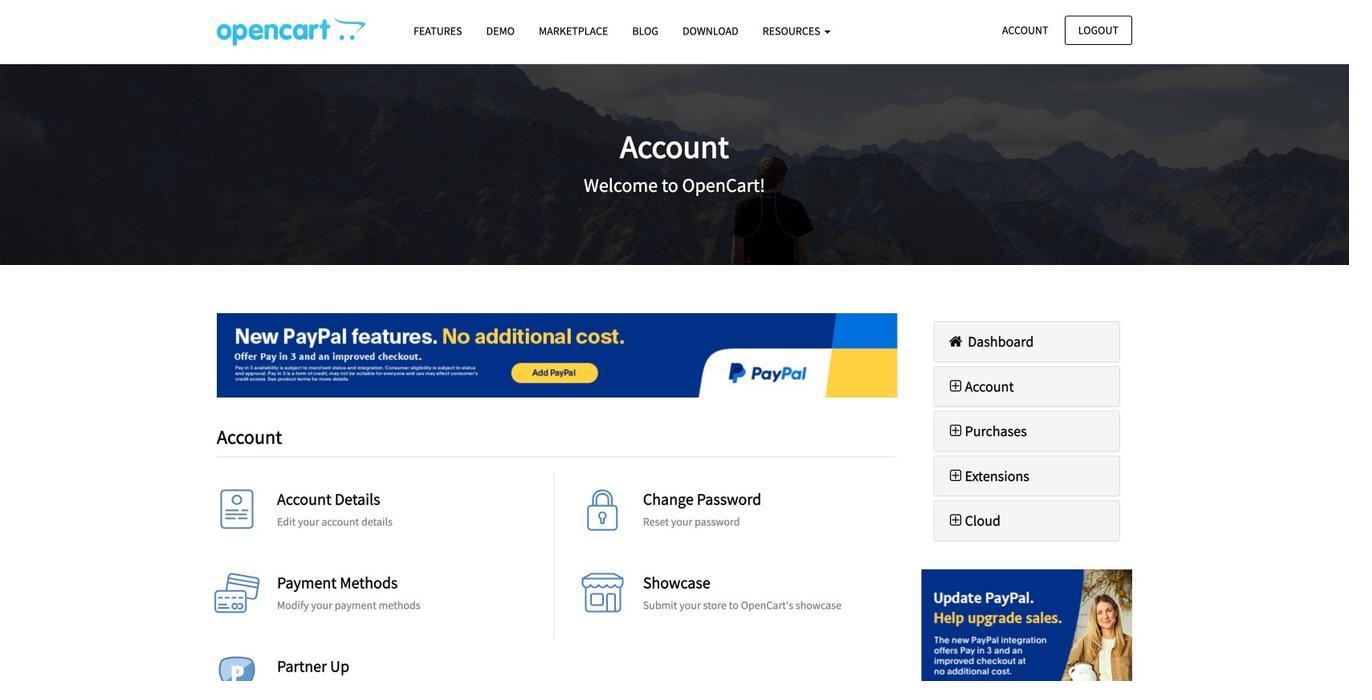 Task type: describe. For each thing, give the bounding box(es) containing it.
change password image
[[579, 490, 627, 538]]

home image
[[946, 334, 965, 349]]

payment methods image
[[213, 573, 261, 621]]

1 plus square o image from the top
[[946, 379, 965, 393]]



Task type: locate. For each thing, give the bounding box(es) containing it.
2 plus square o image from the top
[[946, 513, 965, 528]]

1 plus square o image from the top
[[946, 424, 965, 438]]

account image
[[213, 490, 261, 538]]

0 vertical spatial plus square o image
[[946, 424, 965, 438]]

plus square o image
[[946, 424, 965, 438], [946, 513, 965, 528]]

1 vertical spatial plus square o image
[[946, 513, 965, 528]]

0 vertical spatial paypal image
[[217, 313, 897, 397]]

1 vertical spatial paypal image
[[922, 569, 1132, 681]]

2 plus square o image from the top
[[946, 469, 965, 483]]

0 horizontal spatial paypal image
[[217, 313, 897, 397]]

1 vertical spatial plus square o image
[[946, 469, 965, 483]]

apply to become a partner image
[[213, 657, 261, 681]]

1 horizontal spatial paypal image
[[922, 569, 1132, 681]]

showcase image
[[579, 573, 627, 621]]

plus square o image
[[946, 379, 965, 393], [946, 469, 965, 483]]

paypal image
[[217, 313, 897, 397], [922, 569, 1132, 681]]

opencart - your account image
[[217, 17, 365, 46]]

0 vertical spatial plus square o image
[[946, 379, 965, 393]]



Task type: vqa. For each thing, say whether or not it's contained in the screenshot.
means
no



